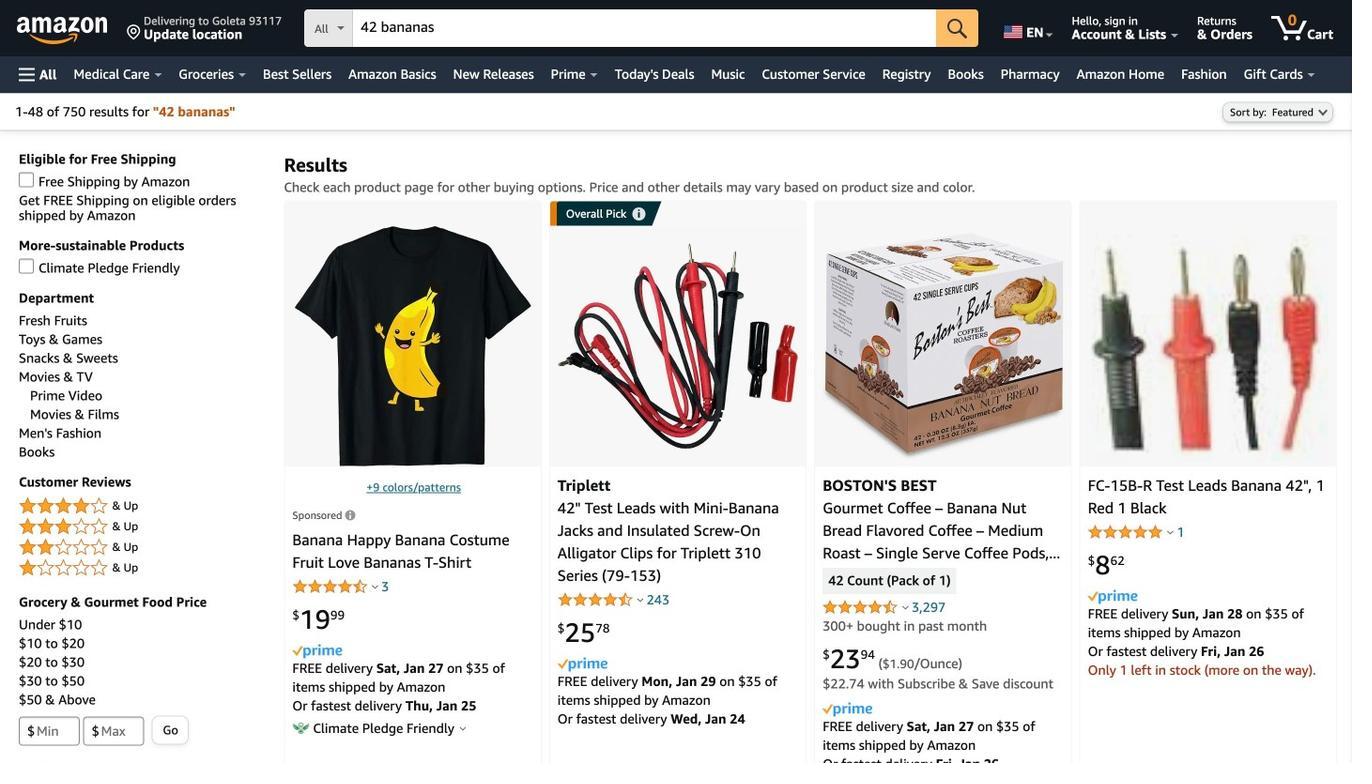Task type: locate. For each thing, give the bounding box(es) containing it.
1 vertical spatial or fastest delivery fri, jan 26 element
[[823, 757, 1000, 764]]

1 horizontal spatial free delivery sat, jan 27 on $35 of items shipped by amazon element
[[823, 719, 1036, 753]]

boston's best gourmet coffee – banana nut bread flavored coffee – medium roast – single serve coffee pods, compatible with... image
[[823, 233, 1064, 460]]

0 vertical spatial or fastest delivery fri, jan 26 element
[[1088, 644, 1265, 659]]

3 stars & up element
[[19, 516, 265, 539]]

0 horizontal spatial free delivery sat, jan 27 on $35 of items shipped by amazon element
[[293, 661, 505, 695]]

or fastest delivery fri, jan 26 element for bottommost the free delivery sat, jan 27 on $35 of items shipped by amazon element
[[823, 757, 1000, 764]]

navigation navigation
[[0, 0, 1353, 93]]

or fastest delivery fri, jan 26 element for free delivery sun, jan 28 on $35 of items shipped by amazon element
[[1088, 644, 1265, 659]]

1 vertical spatial free delivery sat, jan 27 on $35 of items shipped by amazon element
[[823, 719, 1036, 753]]

0 horizontal spatial or fastest delivery fri, jan 26 element
[[823, 757, 1000, 764]]

1 horizontal spatial popover image
[[1168, 530, 1174, 535]]

1 star & up element
[[19, 557, 265, 580]]

None submit
[[937, 9, 979, 47], [153, 717, 188, 744], [937, 9, 979, 47], [153, 717, 188, 744]]

0 vertical spatial free delivery sat, jan 27 on $35 of items shipped by amazon element
[[293, 661, 505, 695]]

1 horizontal spatial or fastest delivery fri, jan 26 element
[[1088, 644, 1265, 659]]

0 vertical spatial popover image
[[1168, 530, 1174, 535]]

amazon prime image
[[1088, 590, 1138, 605], [293, 645, 342, 659], [558, 658, 608, 672], [823, 703, 873, 717]]

free delivery sat, jan 27 on $35 of items shipped by amazon element
[[293, 661, 505, 695], [823, 719, 1036, 753]]

Search Amazon text field
[[353, 10, 937, 46]]

0 vertical spatial popover image
[[637, 598, 644, 602]]

1 vertical spatial popover image
[[460, 726, 466, 731]]

2 stars & up element
[[19, 537, 265, 559]]

4 stars & up element
[[19, 495, 265, 518]]

or fastest delivery fri, jan 26 element
[[1088, 644, 1265, 659], [823, 757, 1000, 764]]

amazon image
[[17, 17, 108, 45]]

0 horizontal spatial popover image
[[372, 585, 379, 589]]

1 vertical spatial popover image
[[372, 585, 379, 589]]

sponsored ad - banana happy banana costume fruit love bananas t-shirt image
[[294, 226, 532, 467]]

popover image
[[1168, 530, 1174, 535], [372, 585, 379, 589]]

None search field
[[304, 9, 979, 49]]

0 horizontal spatial popover image
[[460, 726, 466, 731]]

popover image
[[637, 598, 644, 602], [460, 726, 466, 731]]



Task type: describe. For each thing, give the bounding box(es) containing it.
free delivery mon, jan 29 on $35 of items shipped by amazon element
[[558, 674, 778, 708]]

or fastest delivery thu, jan 25 element
[[293, 698, 477, 714]]

triplett 42" test leads with mini-banana jacks and insulated screw-on alligator clips for triplett 310 series (79-153) image
[[558, 243, 799, 450]]

Max text field
[[83, 717, 144, 746]]

Min text field
[[19, 717, 80, 746]]

checkbox image
[[19, 172, 34, 187]]

jameco benchpro fc-15b-r test leads banana 42", 1 red 1 black image
[[1088, 231, 1329, 462]]

or fastest delivery wed, jan 24 element
[[558, 711, 746, 727]]

free delivery sun, jan 28 on $35 of items shipped by amazon element
[[1088, 606, 1305, 640]]

dropdown image
[[1319, 108, 1328, 116]]

1 horizontal spatial popover image
[[637, 598, 644, 602]]

none search field inside 'navigation' navigation
[[304, 9, 979, 49]]

checkbox image
[[19, 259, 34, 274]]



Task type: vqa. For each thing, say whether or not it's contained in the screenshot.
left USB
no



